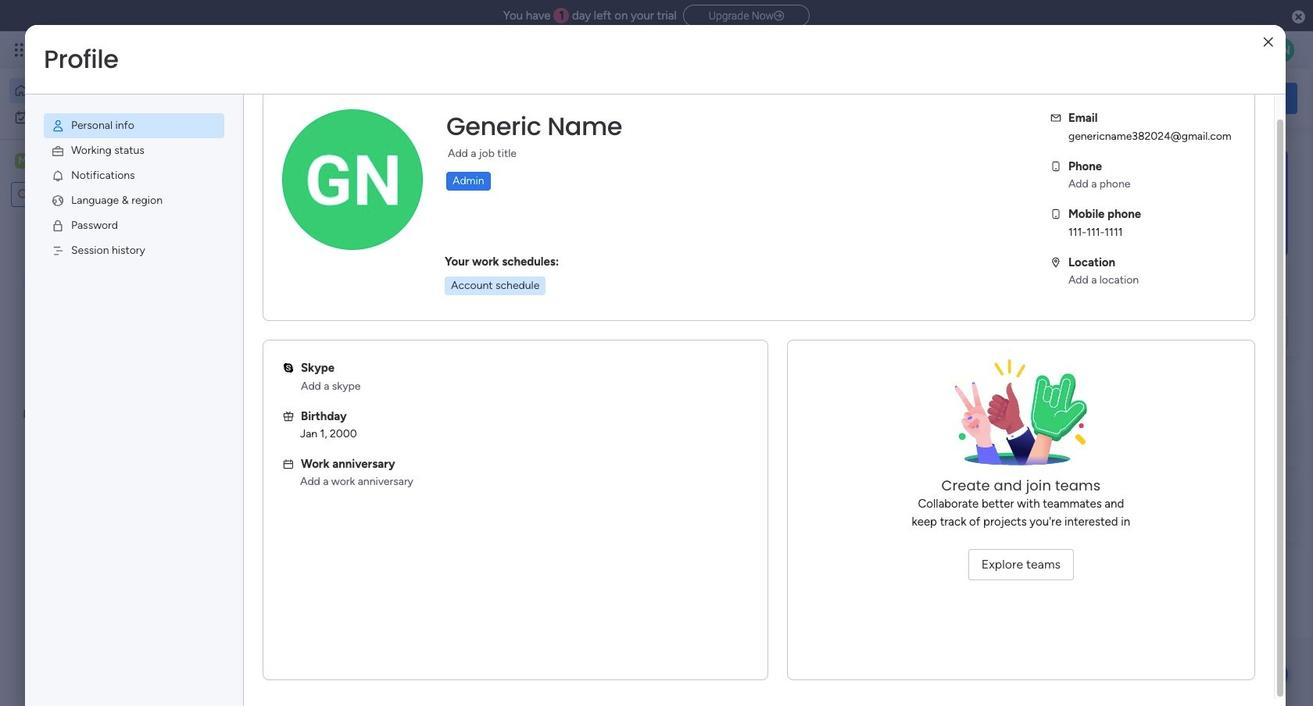 Task type: vqa. For each thing, say whether or not it's contained in the screenshot.
Filter dashboard by text search box
no



Task type: describe. For each thing, give the bounding box(es) containing it.
3 menu item from the top
[[44, 163, 224, 188]]

workspace selection element
[[15, 152, 131, 172]]

open update feed (inbox) image
[[242, 403, 260, 422]]

quick search results list box
[[242, 178, 1026, 385]]

language & region image
[[51, 194, 65, 208]]

add to favorites image
[[466, 317, 482, 333]]

clear search image
[[113, 187, 129, 203]]

4 menu item from the top
[[44, 188, 224, 213]]

public board image for component image related to add to favorites image
[[519, 317, 537, 334]]

2 option from the top
[[9, 105, 190, 130]]

password image
[[51, 219, 65, 233]]

templates image image
[[1078, 149, 1284, 257]]

working status image
[[51, 144, 65, 158]]

6 menu item from the top
[[44, 238, 224, 264]]

notifications image
[[51, 169, 65, 183]]

public board image for component image related to add to favorites icon
[[261, 317, 278, 334]]

0 horizontal spatial workspace image
[[15, 152, 30, 170]]

close recently visited image
[[242, 159, 260, 178]]



Task type: locate. For each thing, give the bounding box(es) containing it.
select product image
[[14, 42, 30, 58]]

close my workspaces image
[[242, 456, 260, 475]]

generic name image
[[1270, 38, 1295, 63]]

component image for add to favorites image
[[519, 341, 534, 355]]

1 horizontal spatial workspace image
[[267, 503, 305, 541]]

option up personal info icon
[[9, 78, 190, 103]]

1 horizontal spatial component image
[[519, 341, 534, 355]]

workspace image
[[15, 152, 30, 170], [267, 503, 305, 541]]

component image for add to favorites icon
[[261, 341, 275, 355]]

0 vertical spatial workspace image
[[15, 152, 30, 170]]

2 menu item from the top
[[44, 138, 224, 163]]

session history image
[[51, 244, 65, 258]]

dapulse rightstroke image
[[774, 10, 784, 22]]

menu menu
[[25, 95, 243, 282]]

0 horizontal spatial component image
[[261, 341, 275, 355]]

menu item
[[44, 113, 224, 138], [44, 138, 224, 163], [44, 163, 224, 188], [44, 188, 224, 213], [44, 213, 224, 238], [44, 238, 224, 264]]

1 component image from the left
[[261, 341, 275, 355]]

None field
[[443, 110, 626, 143]]

dapulse close image
[[1293, 9, 1306, 25]]

5 menu item from the top
[[44, 213, 224, 238]]

public board image
[[261, 317, 278, 334], [519, 317, 537, 334]]

add to favorites image
[[725, 317, 740, 333]]

2 public board image from the left
[[519, 317, 537, 334]]

help center element
[[1063, 480, 1298, 542]]

close image
[[1264, 36, 1274, 48]]

personal info image
[[51, 119, 65, 133]]

getting started element
[[1063, 405, 1298, 467]]

component image
[[261, 341, 275, 355], [519, 341, 534, 355]]

v2 user feedback image
[[1076, 89, 1088, 107]]

1 horizontal spatial public board image
[[519, 317, 537, 334]]

no teams image
[[943, 360, 1100, 477]]

Search in workspace field
[[33, 186, 112, 204]]

option
[[9, 78, 190, 103], [9, 105, 190, 130]]

1 option from the top
[[9, 78, 190, 103]]

0 vertical spatial option
[[9, 78, 190, 103]]

1 vertical spatial option
[[9, 105, 190, 130]]

option up workspace selection element on the top left of page
[[9, 105, 190, 130]]

v2 bolt switch image
[[1198, 90, 1207, 107]]

1 menu item from the top
[[44, 113, 224, 138]]

1 public board image from the left
[[261, 317, 278, 334]]

1 vertical spatial workspace image
[[267, 503, 305, 541]]

0 horizontal spatial public board image
[[261, 317, 278, 334]]

2 component image from the left
[[519, 341, 534, 355]]



